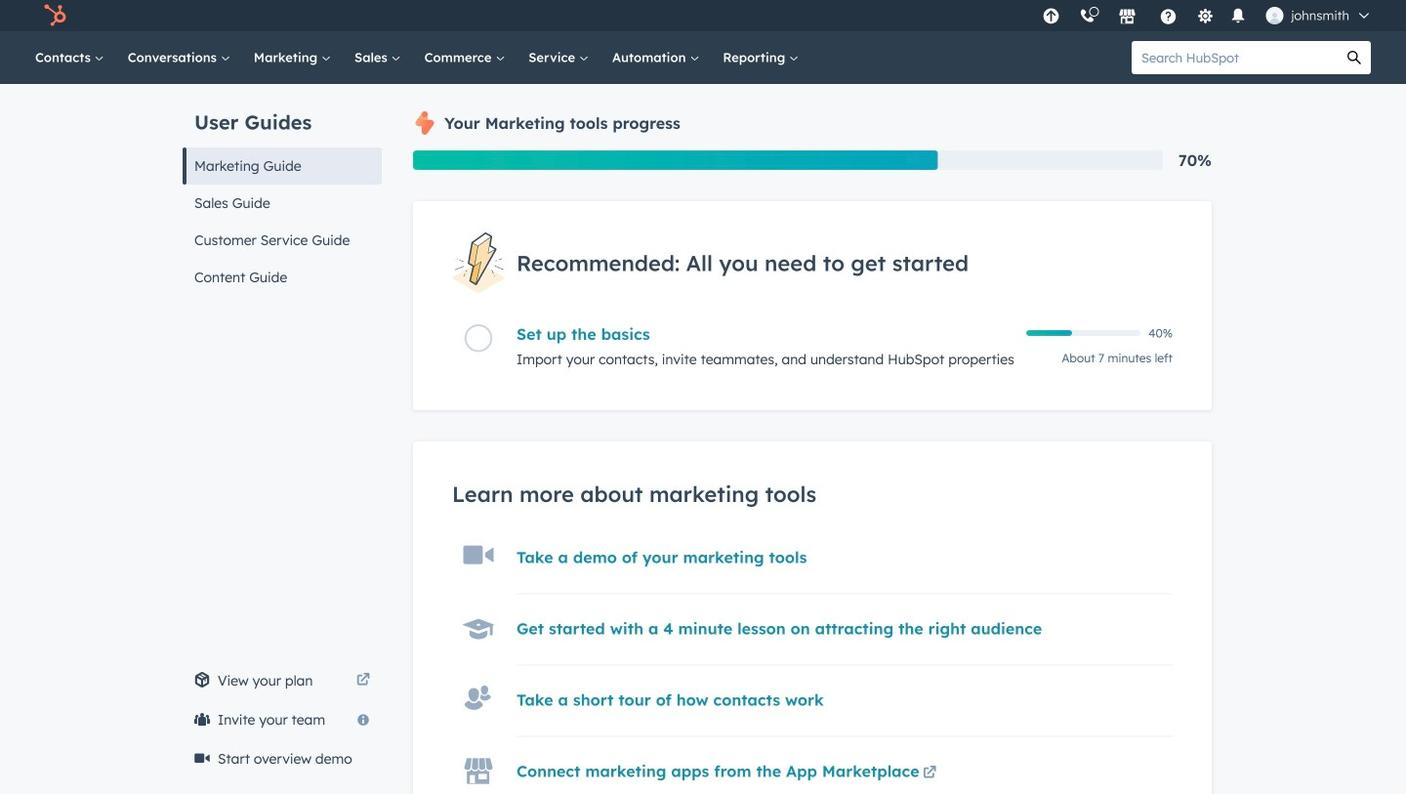 Task type: vqa. For each thing, say whether or not it's contained in the screenshot.
'object:' on the top left of page
no



Task type: describe. For each thing, give the bounding box(es) containing it.
user guides element
[[183, 84, 382, 296]]

marketplaces image
[[1119, 9, 1136, 26]]

john smith image
[[1266, 7, 1284, 24]]

1 link opens in a new window image from the top
[[357, 669, 370, 693]]



Task type: locate. For each thing, give the bounding box(es) containing it.
Search HubSpot search field
[[1132, 41, 1338, 74]]

progress bar
[[413, 150, 938, 170]]

link opens in a new window image
[[357, 669, 370, 693], [357, 674, 370, 688]]

2 link opens in a new window image from the top
[[357, 674, 370, 688]]

1 link opens in a new window image from the top
[[923, 762, 937, 786]]

2 link opens in a new window image from the top
[[923, 767, 937, 781]]

link opens in a new window image
[[923, 762, 937, 786], [923, 767, 937, 781]]

menu
[[1033, 0, 1383, 31]]

[object object] complete progress bar
[[1027, 330, 1072, 336]]



